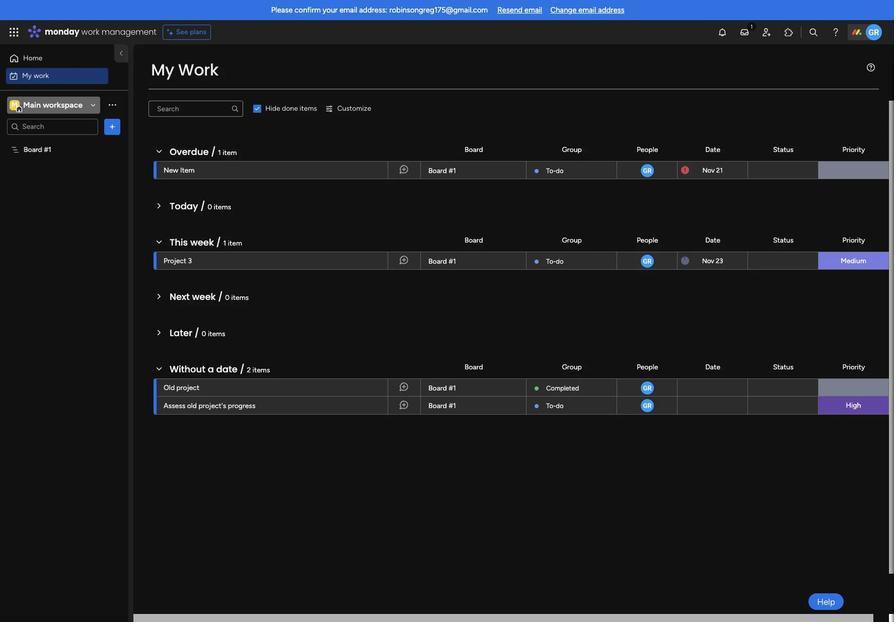 Task type: vqa. For each thing, say whether or not it's contained in the screenshot.
of
no



Task type: locate. For each thing, give the bounding box(es) containing it.
project's
[[199, 402, 226, 411]]

2 vertical spatial 0
[[202, 330, 206, 339]]

to-
[[547, 167, 556, 175], [547, 258, 556, 266], [547, 403, 556, 410]]

work down home
[[34, 71, 49, 80]]

customize button
[[321, 101, 376, 117]]

2 vertical spatial to-
[[547, 403, 556, 410]]

week right next
[[192, 291, 216, 303]]

1 horizontal spatial email
[[525, 6, 543, 15]]

item
[[223, 149, 237, 157], [228, 239, 242, 248]]

see plans
[[176, 28, 207, 36]]

#1 inside board #1 list box
[[44, 145, 51, 154]]

to- for new item
[[547, 167, 556, 175]]

1 vertical spatial work
[[34, 71, 49, 80]]

main workspace
[[23, 100, 83, 110]]

priority for /
[[843, 363, 866, 372]]

week
[[190, 236, 214, 249], [192, 291, 216, 303]]

0 vertical spatial greg robinson image
[[640, 163, 655, 178]]

see
[[176, 28, 188, 36]]

2
[[247, 366, 251, 375]]

1 horizontal spatial my
[[151, 58, 174, 81]]

0 vertical spatial 1
[[218, 149, 221, 157]]

nov 21
[[703, 167, 723, 174]]

select product image
[[9, 27, 19, 37]]

2 vertical spatial status
[[774, 363, 794, 372]]

board #1 link
[[427, 162, 520, 180], [427, 252, 520, 271], [427, 379, 520, 398], [427, 397, 520, 415]]

3 priority from the top
[[843, 363, 866, 372]]

0 vertical spatial date
[[706, 145, 721, 154]]

1 down today / 0 items
[[223, 239, 226, 248]]

new item
[[164, 166, 195, 175]]

work
[[178, 58, 219, 81]]

group for 1
[[562, 236, 582, 245]]

1 priority from the top
[[843, 145, 866, 154]]

nov left 23
[[703, 257, 715, 265]]

group
[[562, 145, 582, 154], [562, 236, 582, 245], [562, 363, 582, 372]]

resend email link
[[498, 6, 543, 15]]

2 date from the top
[[706, 236, 721, 245]]

this week / 1 item
[[170, 236, 242, 249]]

plans
[[190, 28, 207, 36]]

status
[[774, 145, 794, 154], [774, 236, 794, 245], [774, 363, 794, 372]]

Filter dashboard by text search field
[[149, 101, 243, 117]]

change
[[551, 6, 577, 15]]

#1
[[44, 145, 51, 154], [449, 167, 456, 175], [449, 257, 456, 266], [449, 384, 456, 393], [449, 402, 456, 411]]

2 vertical spatial group
[[562, 363, 582, 372]]

workspace options image
[[107, 100, 117, 110]]

board inside list box
[[24, 145, 42, 154]]

next week / 0 items
[[170, 291, 249, 303]]

0 vertical spatial status
[[774, 145, 794, 154]]

0 vertical spatial greg robinson image
[[867, 24, 883, 40]]

later
[[170, 327, 192, 340]]

home button
[[6, 50, 108, 67]]

0 horizontal spatial email
[[340, 6, 358, 15]]

None search field
[[149, 101, 243, 117]]

date
[[706, 145, 721, 154], [706, 236, 721, 245], [706, 363, 721, 372]]

next
[[170, 291, 190, 303]]

people for 1
[[637, 236, 659, 245]]

3 people from the top
[[637, 363, 659, 372]]

1 vertical spatial status
[[774, 236, 794, 245]]

0
[[208, 203, 212, 212], [225, 294, 230, 302], [202, 330, 206, 339]]

2 priority from the top
[[843, 236, 866, 245]]

high
[[847, 402, 862, 410]]

email
[[340, 6, 358, 15], [525, 6, 543, 15], [579, 6, 597, 15]]

date for item
[[706, 145, 721, 154]]

item inside this week / 1 item
[[228, 239, 242, 248]]

people for item
[[637, 145, 659, 154]]

robinsongreg175@gmail.com
[[390, 6, 488, 15]]

0 vertical spatial week
[[190, 236, 214, 249]]

3 to-do from the top
[[547, 403, 564, 410]]

1 horizontal spatial 1
[[223, 239, 226, 248]]

my inside button
[[22, 71, 32, 80]]

1 vertical spatial 1
[[223, 239, 226, 248]]

search image
[[231, 105, 239, 113]]

1 vertical spatial people
[[637, 236, 659, 245]]

0 vertical spatial to-
[[547, 167, 556, 175]]

work
[[81, 26, 100, 38], [34, 71, 49, 80]]

2 status from the top
[[774, 236, 794, 245]]

3
[[188, 257, 192, 266]]

to-do
[[547, 167, 564, 175], [547, 258, 564, 266], [547, 403, 564, 410]]

2 people from the top
[[637, 236, 659, 245]]

old project
[[164, 384, 200, 392]]

work for monday
[[81, 26, 100, 38]]

3 group from the top
[[562, 363, 582, 372]]

2 horizontal spatial 0
[[225, 294, 230, 302]]

a
[[208, 363, 214, 376]]

0 inside later / 0 items
[[202, 330, 206, 339]]

3 greg robinson image from the top
[[640, 399, 655, 414]]

0 vertical spatial do
[[556, 167, 564, 175]]

0 vertical spatial people
[[637, 145, 659, 154]]

items
[[300, 104, 317, 113], [214, 203, 231, 212], [232, 294, 249, 302], [208, 330, 225, 339], [253, 366, 270, 375]]

work right monday
[[81, 26, 100, 38]]

2 vertical spatial people
[[637, 363, 659, 372]]

0 vertical spatial work
[[81, 26, 100, 38]]

change email address
[[551, 6, 625, 15]]

2 email from the left
[[525, 6, 543, 15]]

1 people from the top
[[637, 145, 659, 154]]

1 vertical spatial 0
[[225, 294, 230, 302]]

1 vertical spatial to-
[[547, 258, 556, 266]]

your
[[323, 6, 338, 15]]

today
[[170, 200, 198, 213]]

email for change email address
[[579, 6, 597, 15]]

1 horizontal spatial 0
[[208, 203, 212, 212]]

Search in workspace field
[[21, 121, 84, 133]]

3 do from the top
[[556, 403, 564, 410]]

nov left 21
[[703, 167, 715, 174]]

1 inside this week / 1 item
[[223, 239, 226, 248]]

1 vertical spatial date
[[706, 236, 721, 245]]

0 vertical spatial group
[[562, 145, 582, 154]]

item inside the overdue / 1 item
[[223, 149, 237, 157]]

1 to- from the top
[[547, 167, 556, 175]]

items inside later / 0 items
[[208, 330, 225, 339]]

help button
[[809, 594, 844, 611]]

option
[[0, 141, 128, 143]]

my down home
[[22, 71, 32, 80]]

email right your
[[340, 6, 358, 15]]

2 horizontal spatial email
[[579, 6, 597, 15]]

0 up later / 0 items
[[225, 294, 230, 302]]

board #1
[[24, 145, 51, 154], [429, 167, 456, 175], [429, 257, 456, 266], [429, 384, 456, 393], [429, 402, 456, 411]]

0 right later
[[202, 330, 206, 339]]

1
[[218, 149, 221, 157], [223, 239, 226, 248]]

email right change at the right top of page
[[579, 6, 597, 15]]

monday
[[45, 26, 79, 38]]

board
[[24, 145, 42, 154], [465, 145, 483, 154], [429, 167, 447, 175], [465, 236, 483, 245], [429, 257, 447, 266], [465, 363, 483, 372], [429, 384, 447, 393], [429, 402, 447, 411]]

0 right today
[[208, 203, 212, 212]]

/ right 'overdue'
[[211, 146, 216, 158]]

week up 3
[[190, 236, 214, 249]]

assess
[[164, 402, 186, 411]]

1 vertical spatial priority
[[843, 236, 866, 245]]

1 date from the top
[[706, 145, 721, 154]]

do
[[556, 167, 564, 175], [556, 258, 564, 266], [556, 403, 564, 410]]

1 board #1 link from the top
[[427, 162, 520, 180]]

my left work
[[151, 58, 174, 81]]

/ right later
[[195, 327, 199, 340]]

1 vertical spatial do
[[556, 258, 564, 266]]

greg robinson image
[[640, 163, 655, 178], [640, 381, 655, 396], [640, 399, 655, 414]]

my
[[151, 58, 174, 81], [22, 71, 32, 80]]

2 vertical spatial priority
[[843, 363, 866, 372]]

1 do from the top
[[556, 167, 564, 175]]

my work
[[151, 58, 219, 81]]

0 vertical spatial priority
[[843, 145, 866, 154]]

3 email from the left
[[579, 6, 597, 15]]

0 horizontal spatial work
[[34, 71, 49, 80]]

project
[[164, 257, 186, 266]]

1 right 'overdue'
[[218, 149, 221, 157]]

people for /
[[637, 363, 659, 372]]

to- for assess old project's progress
[[547, 403, 556, 410]]

0 vertical spatial to-do
[[547, 167, 564, 175]]

help
[[818, 597, 836, 607]]

nov
[[703, 167, 715, 174], [703, 257, 715, 265]]

workspace
[[43, 100, 83, 110]]

assess old project's progress
[[164, 402, 256, 411]]

1 vertical spatial week
[[192, 291, 216, 303]]

1 vertical spatial greg robinson image
[[640, 254, 655, 269]]

m
[[12, 101, 18, 109]]

2 do from the top
[[556, 258, 564, 266]]

0 vertical spatial 0
[[208, 203, 212, 212]]

0 inside today / 0 items
[[208, 203, 212, 212]]

2 vertical spatial date
[[706, 363, 721, 372]]

priority
[[843, 145, 866, 154], [843, 236, 866, 245], [843, 363, 866, 372]]

0 vertical spatial item
[[223, 149, 237, 157]]

apps image
[[784, 27, 795, 37]]

1 group from the top
[[562, 145, 582, 154]]

0 for later /
[[202, 330, 206, 339]]

1 vertical spatial group
[[562, 236, 582, 245]]

address:
[[359, 6, 388, 15]]

1 vertical spatial nov
[[703, 257, 715, 265]]

my work button
[[6, 68, 108, 84]]

without a date / 2 items
[[170, 363, 270, 376]]

main
[[23, 100, 41, 110]]

confirm
[[295, 6, 321, 15]]

1 greg robinson image from the top
[[640, 163, 655, 178]]

1 to-do from the top
[[547, 167, 564, 175]]

2 group from the top
[[562, 236, 582, 245]]

my for my work
[[22, 71, 32, 80]]

1 vertical spatial to-do
[[547, 258, 564, 266]]

2 vertical spatial do
[[556, 403, 564, 410]]

0 vertical spatial nov
[[703, 167, 715, 174]]

/
[[211, 146, 216, 158], [201, 200, 205, 213], [216, 236, 221, 249], [218, 291, 223, 303], [195, 327, 199, 340], [240, 363, 245, 376]]

old
[[164, 384, 175, 392]]

1 vertical spatial greg robinson image
[[640, 381, 655, 396]]

workspace image
[[10, 100, 20, 111]]

3 date from the top
[[706, 363, 721, 372]]

medium
[[841, 257, 867, 266]]

email right the resend
[[525, 6, 543, 15]]

1 status from the top
[[774, 145, 794, 154]]

0 horizontal spatial 1
[[218, 149, 221, 157]]

please confirm your email address: robinsongreg175@gmail.com
[[271, 6, 488, 15]]

3 to- from the top
[[547, 403, 556, 410]]

to-do for assess old project's progress
[[547, 403, 564, 410]]

1 horizontal spatial work
[[81, 26, 100, 38]]

2 to-do from the top
[[547, 258, 564, 266]]

0 horizontal spatial my
[[22, 71, 32, 80]]

2 vertical spatial to-do
[[547, 403, 564, 410]]

0 horizontal spatial 0
[[202, 330, 206, 339]]

people
[[637, 145, 659, 154], [637, 236, 659, 245], [637, 363, 659, 372]]

group for item
[[562, 145, 582, 154]]

1 vertical spatial item
[[228, 239, 242, 248]]

work inside button
[[34, 71, 49, 80]]

my for my work
[[151, 58, 174, 81]]

greg robinson image
[[867, 24, 883, 40], [640, 254, 655, 269]]

new
[[164, 166, 178, 175]]

3 status from the top
[[774, 363, 794, 372]]

2 vertical spatial greg robinson image
[[640, 399, 655, 414]]



Task type: describe. For each thing, give the bounding box(es) containing it.
status for /
[[774, 363, 794, 372]]

board #1 list box
[[0, 139, 128, 294]]

week for next
[[192, 291, 216, 303]]

date for /
[[706, 363, 721, 372]]

1 horizontal spatial greg robinson image
[[867, 24, 883, 40]]

nov for nov 23
[[703, 257, 715, 265]]

menu image
[[868, 63, 876, 72]]

hide done items
[[266, 104, 317, 113]]

items inside today / 0 items
[[214, 203, 231, 212]]

2 board #1 link from the top
[[427, 252, 520, 271]]

items inside without a date / 2 items
[[253, 366, 270, 375]]

1 email from the left
[[340, 6, 358, 15]]

do for assess old project's progress
[[556, 403, 564, 410]]

/ right next
[[218, 291, 223, 303]]

please
[[271, 6, 293, 15]]

/ right this
[[216, 236, 221, 249]]

items inside the next week / 0 items
[[232, 294, 249, 302]]

status for item
[[774, 145, 794, 154]]

resend
[[498, 6, 523, 15]]

nov 23
[[703, 257, 724, 265]]

address
[[599, 6, 625, 15]]

/ right today
[[201, 200, 205, 213]]

resend email
[[498, 6, 543, 15]]

this
[[170, 236, 188, 249]]

monday work management
[[45, 26, 157, 38]]

workspace selection element
[[10, 99, 84, 112]]

project 3
[[164, 257, 192, 266]]

help image
[[831, 27, 841, 37]]

overdue / 1 item
[[170, 146, 237, 158]]

23
[[716, 257, 724, 265]]

/ left 2
[[240, 363, 245, 376]]

project
[[177, 384, 200, 392]]

inbox image
[[740, 27, 750, 37]]

see plans button
[[163, 25, 211, 40]]

work for my
[[34, 71, 49, 80]]

0 for today /
[[208, 203, 212, 212]]

21
[[717, 167, 723, 174]]

search everything image
[[809, 27, 819, 37]]

home
[[23, 54, 42, 62]]

1 image
[[748, 21, 757, 32]]

2 to- from the top
[[547, 258, 556, 266]]

change email address link
[[551, 6, 625, 15]]

today / 0 items
[[170, 200, 231, 213]]

do for new item
[[556, 167, 564, 175]]

completed
[[547, 385, 580, 392]]

nov for nov 21
[[703, 167, 715, 174]]

overdue
[[170, 146, 209, 158]]

hide
[[266, 104, 280, 113]]

old
[[187, 402, 197, 411]]

without
[[170, 363, 206, 376]]

email for resend email
[[525, 6, 543, 15]]

progress
[[228, 402, 256, 411]]

notifications image
[[718, 27, 728, 37]]

date for 1
[[706, 236, 721, 245]]

1 inside the overdue / 1 item
[[218, 149, 221, 157]]

priority for 1
[[843, 236, 866, 245]]

status for 1
[[774, 236, 794, 245]]

week for this
[[190, 236, 214, 249]]

v2 overdue deadline image
[[682, 166, 690, 175]]

3 board #1 link from the top
[[427, 379, 520, 398]]

invite members image
[[762, 27, 772, 37]]

later / 0 items
[[170, 327, 225, 340]]

board #1 inside list box
[[24, 145, 51, 154]]

customize
[[338, 104, 372, 113]]

4 board #1 link from the top
[[427, 397, 520, 415]]

group for /
[[562, 363, 582, 372]]

options image
[[107, 122, 117, 132]]

management
[[102, 26, 157, 38]]

item
[[180, 166, 195, 175]]

to-do for new item
[[547, 167, 564, 175]]

priority for item
[[843, 145, 866, 154]]

0 inside the next week / 0 items
[[225, 294, 230, 302]]

0 horizontal spatial greg robinson image
[[640, 254, 655, 269]]

my work
[[22, 71, 49, 80]]

2 greg robinson image from the top
[[640, 381, 655, 396]]

date
[[216, 363, 238, 376]]

done
[[282, 104, 298, 113]]



